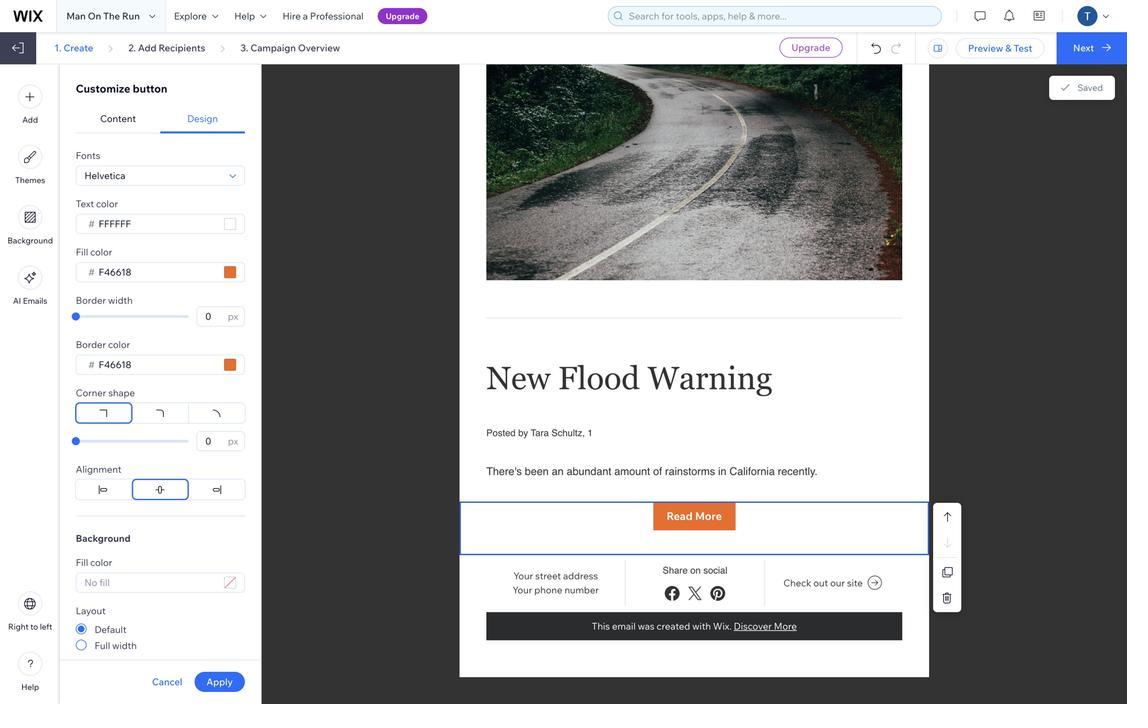 Task type: describe. For each thing, give the bounding box(es) containing it.
more
[[695, 510, 722, 523]]

social
[[704, 565, 728, 576]]

on
[[88, 10, 101, 22]]

1 vertical spatial help button
[[18, 652, 42, 693]]

read more
[[667, 510, 722, 523]]

text color
[[76, 198, 118, 210]]

of
[[653, 466, 662, 478]]

there's
[[487, 466, 522, 478]]

test
[[1014, 42, 1033, 54]]

recipients
[[159, 42, 205, 54]]

no fill field for text color
[[95, 215, 220, 234]]

check out our site link
[[784, 575, 883, 592]]

flood
[[558, 360, 640, 397]]

Search for tools, apps, help & more... field
[[625, 7, 938, 26]]

posted by tara schultz, 1
[[487, 428, 593, 439]]

rainstorms
[[665, 466, 716, 478]]

emails
[[23, 296, 47, 306]]

man on the run
[[66, 10, 140, 22]]

3.
[[241, 42, 248, 54]]

ai
[[13, 296, 21, 306]]

&
[[1006, 42, 1012, 54]]

no fill field for fill color
[[95, 263, 220, 282]]

2 fill color from the top
[[76, 557, 112, 569]]

1. create
[[54, 42, 93, 54]]

share on social
[[663, 565, 728, 576]]

# for fill
[[89, 266, 95, 278]]

amount
[[615, 466, 650, 478]]

schultz,
[[552, 428, 585, 439]]

been
[[525, 466, 549, 478]]

1 fill from the top
[[76, 246, 88, 258]]

read
[[667, 510, 693, 523]]

saved
[[1078, 82, 1103, 93]]

content
[[100, 113, 136, 125]]

phone
[[535, 585, 563, 596]]

background button
[[7, 205, 53, 246]]

an
[[552, 466, 564, 478]]

california
[[730, 466, 775, 478]]

create
[[64, 42, 93, 54]]

text
[[76, 198, 94, 210]]

1 px from the top
[[228, 311, 238, 323]]

share on x (twitter) image
[[686, 585, 705, 603]]

design
[[187, 113, 218, 125]]

new flood warning
[[487, 360, 773, 397]]

our
[[831, 578, 845, 589]]

shape
[[108, 387, 135, 399]]

1.
[[54, 42, 61, 54]]

customize
[[76, 82, 130, 95]]

2.
[[128, 42, 136, 54]]

0 vertical spatial background
[[7, 236, 53, 246]]

your street address link
[[514, 570, 598, 582]]

share
[[663, 565, 688, 576]]

share on facebook image
[[663, 585, 682, 603]]

color for no fill field for text color
[[96, 198, 118, 210]]

preview & test
[[969, 42, 1033, 54]]

add button
[[18, 85, 42, 125]]

apply
[[207, 677, 233, 688]]

corner shape
[[76, 387, 135, 399]]

1 vertical spatial your
[[513, 585, 533, 596]]

this email was created with wix.
[[592, 621, 732, 633]]

to
[[30, 622, 38, 632]]

2. add recipients link
[[128, 42, 205, 54]]

out
[[814, 578, 829, 589]]

site
[[847, 578, 863, 589]]

right to left
[[8, 622, 52, 632]]

by
[[518, 428, 528, 439]]

1 horizontal spatial upgrade
[[792, 42, 831, 53]]

corner
[[76, 387, 106, 399]]

discover more
[[734, 621, 797, 633]]

layout
[[76, 605, 106, 617]]

tab list containing content
[[76, 105, 245, 134]]

add inside add button
[[22, 115, 38, 125]]

full width
[[95, 640, 137, 652]]

alignment
[[76, 464, 122, 476]]

man
[[66, 10, 86, 22]]

hire
[[283, 10, 301, 22]]

a
[[303, 10, 308, 22]]

recently.
[[778, 466, 818, 478]]

check
[[784, 578, 812, 589]]

right
[[8, 622, 29, 632]]

customize button
[[76, 82, 167, 95]]

there's been an abundant amount of rainstorms in california recently.
[[487, 466, 818, 478]]

width for border width
[[108, 295, 133, 306]]

address
[[563, 570, 598, 582]]

right to left button
[[8, 592, 52, 632]]

your street address your phone number
[[513, 570, 599, 596]]

1
[[588, 428, 593, 439]]



Task type: locate. For each thing, give the bounding box(es) containing it.
border for border width
[[76, 295, 106, 306]]

color down border width
[[108, 339, 130, 351]]

fill down the text
[[76, 246, 88, 258]]

your phone number link
[[513, 585, 599, 596]]

upgrade button
[[378, 8, 428, 24], [780, 38, 843, 58]]

width down default
[[112, 640, 137, 652]]

color right the text
[[96, 198, 118, 210]]

apply button
[[195, 673, 245, 693]]

1 vertical spatial add
[[22, 115, 38, 125]]

no fill field up default
[[81, 574, 220, 593]]

help button up 3.
[[226, 0, 275, 32]]

background
[[7, 236, 53, 246], [76, 533, 131, 545]]

full
[[95, 640, 110, 652]]

tara
[[531, 428, 549, 439]]

preview & test button
[[957, 38, 1045, 58]]

0 horizontal spatial help button
[[18, 652, 42, 693]]

professional
[[310, 10, 364, 22]]

3. campaign overview link
[[241, 42, 340, 54]]

2 fill from the top
[[76, 557, 88, 569]]

1 horizontal spatial background
[[76, 533, 131, 545]]

no fill field up border width
[[95, 263, 220, 282]]

No fill field
[[95, 215, 220, 234], [95, 263, 220, 282], [95, 356, 220, 375], [81, 574, 220, 593]]

default
[[95, 624, 127, 636]]

1. create link
[[54, 42, 93, 54]]

0 vertical spatial help button
[[226, 0, 275, 32]]

0 horizontal spatial upgrade button
[[378, 8, 428, 24]]

no fill field for border color
[[95, 356, 220, 375]]

1 vertical spatial fill
[[76, 557, 88, 569]]

hire a professional
[[283, 10, 364, 22]]

border up border color
[[76, 295, 106, 306]]

1 vertical spatial background
[[76, 533, 131, 545]]

this email was created with wix. ‌ discover more
[[592, 621, 797, 633]]

1 vertical spatial help
[[21, 683, 39, 693]]

upgrade right professional
[[386, 11, 420, 21]]

add right 2.
[[138, 42, 157, 54]]

0 vertical spatial help
[[234, 10, 255, 22]]

check out our site
[[784, 578, 863, 589]]

0 vertical spatial add
[[138, 42, 157, 54]]

on
[[691, 565, 701, 576]]

border width
[[76, 295, 133, 306]]

run
[[122, 10, 140, 22]]

0 horizontal spatial add
[[22, 115, 38, 125]]

None text field
[[201, 307, 224, 326], [201, 432, 224, 451], [201, 307, 224, 326], [201, 432, 224, 451]]

1 horizontal spatial add
[[138, 42, 157, 54]]

tab list
[[76, 105, 245, 134]]

# for border
[[89, 359, 95, 371]]

1 vertical spatial upgrade
[[792, 42, 831, 53]]

design button
[[160, 105, 245, 134]]

2 vertical spatial #
[[89, 359, 95, 371]]

ai emails
[[13, 296, 47, 306]]

0 vertical spatial width
[[108, 295, 133, 306]]

2 border from the top
[[76, 339, 106, 351]]

discover more link
[[734, 621, 797, 633]]

border color
[[76, 339, 130, 351]]

None field
[[81, 166, 226, 185]]

share on pinterest image
[[709, 585, 728, 603]]

0 vertical spatial upgrade
[[386, 11, 420, 21]]

content button
[[76, 105, 160, 134]]

px
[[228, 311, 238, 323], [228, 436, 238, 447]]

1 fill color from the top
[[76, 246, 112, 258]]

number
[[565, 585, 599, 596]]

fill color
[[76, 246, 112, 258], [76, 557, 112, 569]]

# down border color
[[89, 359, 95, 371]]

help button down 'right to left' at the left of page
[[18, 652, 42, 693]]

3. campaign overview
[[241, 42, 340, 54]]

‌
[[732, 621, 732, 633]]

2 # from the top
[[89, 266, 95, 278]]

themes button
[[15, 145, 45, 185]]

border
[[76, 295, 106, 306], [76, 339, 106, 351]]

1 vertical spatial fill color
[[76, 557, 112, 569]]

0 vertical spatial upgrade button
[[378, 8, 428, 24]]

upgrade down search for tools, apps, help & more... field
[[792, 42, 831, 53]]

# up border width
[[89, 266, 95, 278]]

width up border color
[[108, 295, 133, 306]]

width inside option group
[[112, 640, 137, 652]]

1 vertical spatial upgrade button
[[780, 38, 843, 58]]

read more link
[[654, 504, 736, 530]]

hire a professional link
[[275, 0, 372, 32]]

0 vertical spatial fill color
[[76, 246, 112, 258]]

your
[[514, 570, 533, 582], [513, 585, 533, 596]]

fill color up layout
[[76, 557, 112, 569]]

0 vertical spatial px
[[228, 311, 238, 323]]

0 vertical spatial #
[[89, 218, 95, 230]]

posted
[[487, 428, 516, 439]]

help button
[[226, 0, 275, 32], [18, 652, 42, 693]]

option group containing default
[[76, 622, 245, 654]]

help down 'right to left' at the left of page
[[21, 683, 39, 693]]

fill up layout
[[76, 557, 88, 569]]

width
[[108, 295, 133, 306], [112, 640, 137, 652]]

color for no fill field corresponding to border color
[[108, 339, 130, 351]]

# for text
[[89, 218, 95, 230]]

street
[[536, 570, 561, 582]]

new
[[487, 360, 551, 397]]

upgrade button down search for tools, apps, help & more... field
[[780, 38, 843, 58]]

3 # from the top
[[89, 359, 95, 371]]

no fill field up shape
[[95, 356, 220, 375]]

color
[[96, 198, 118, 210], [90, 246, 112, 258], [108, 339, 130, 351], [90, 557, 112, 569]]

0 vertical spatial border
[[76, 295, 106, 306]]

0 horizontal spatial help
[[21, 683, 39, 693]]

overview
[[298, 42, 340, 54]]

left
[[40, 622, 52, 632]]

0 horizontal spatial upgrade
[[386, 11, 420, 21]]

add up themes button
[[22, 115, 38, 125]]

in
[[719, 466, 727, 478]]

themes
[[15, 175, 45, 185]]

help up 3.
[[234, 10, 255, 22]]

1 vertical spatial px
[[228, 436, 238, 447]]

1 # from the top
[[89, 218, 95, 230]]

2. add recipients
[[128, 42, 205, 54]]

# down the text color at the left top of the page
[[89, 218, 95, 230]]

fill color down the text color at the left top of the page
[[76, 246, 112, 258]]

2 px from the top
[[228, 436, 238, 447]]

no fill field down the text color at the left top of the page
[[95, 215, 220, 234]]

0 horizontal spatial background
[[7, 236, 53, 246]]

1 vertical spatial width
[[112, 640, 137, 652]]

1 vertical spatial #
[[89, 266, 95, 278]]

color up border width
[[90, 246, 112, 258]]

1 horizontal spatial upgrade button
[[780, 38, 843, 58]]

abundant
[[567, 466, 612, 478]]

cancel button
[[152, 677, 182, 689]]

0 vertical spatial your
[[514, 570, 533, 582]]

0 vertical spatial fill
[[76, 246, 88, 258]]

color up layout
[[90, 557, 112, 569]]

add inside 2. add recipients link
[[138, 42, 157, 54]]

next button
[[1057, 32, 1128, 64]]

width for full width
[[112, 640, 137, 652]]

fonts
[[76, 150, 100, 161]]

1 vertical spatial border
[[76, 339, 106, 351]]

next
[[1074, 42, 1095, 54]]

border down border width
[[76, 339, 106, 351]]

1 border from the top
[[76, 295, 106, 306]]

warning
[[648, 360, 773, 397]]

border for border color
[[76, 339, 106, 351]]

color for no fill field corresponding to fill color
[[90, 246, 112, 258]]

add
[[138, 42, 157, 54], [22, 115, 38, 125]]

your left the street
[[514, 570, 533, 582]]

option group
[[76, 622, 245, 654]]

ai emails button
[[13, 266, 47, 306]]

#
[[89, 218, 95, 230], [89, 266, 95, 278], [89, 359, 95, 371]]

1 horizontal spatial help
[[234, 10, 255, 22]]

cancel
[[152, 677, 182, 688]]

campaign
[[251, 42, 296, 54]]

preview
[[969, 42, 1004, 54]]

fill
[[76, 246, 88, 258], [76, 557, 88, 569]]

the
[[103, 10, 120, 22]]

upgrade button right professional
[[378, 8, 428, 24]]

your left phone
[[513, 585, 533, 596]]

1 horizontal spatial help button
[[226, 0, 275, 32]]



Task type: vqa. For each thing, say whether or not it's contained in the screenshot.
middle #
yes



